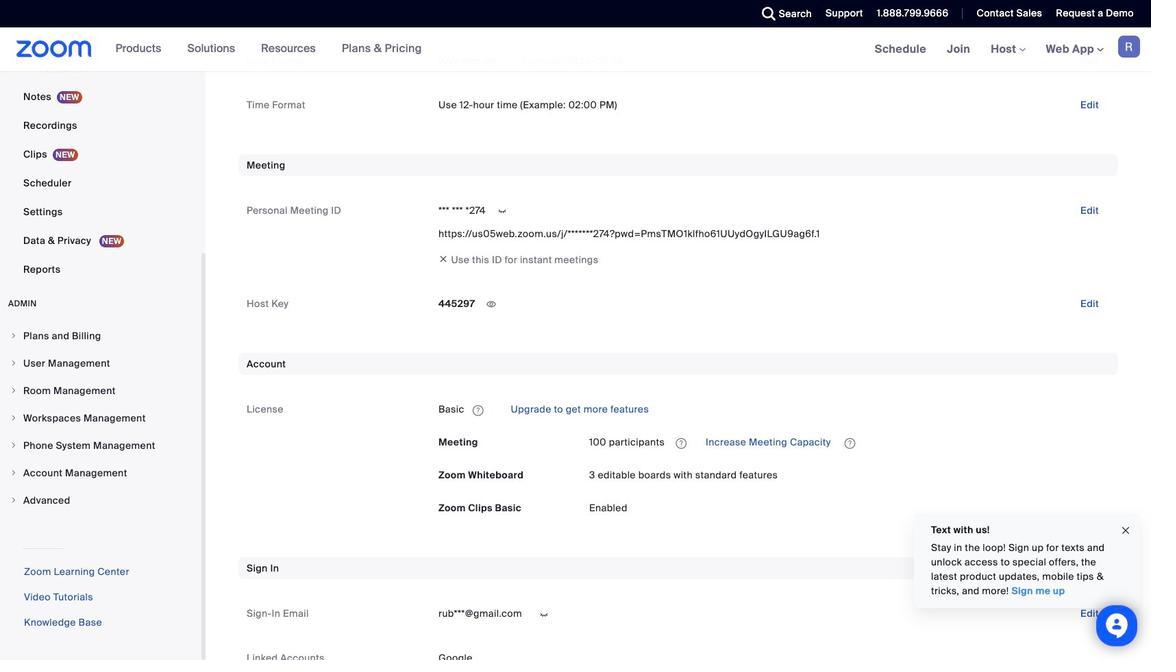 Task type: describe. For each thing, give the bounding box(es) containing it.
7 menu item from the top
[[0, 488, 202, 514]]

show personal meeting id image
[[492, 205, 514, 218]]

right image for 6th menu item from the top
[[10, 469, 18, 477]]

right image for fourth menu item from the bottom
[[10, 414, 18, 422]]

6 menu item from the top
[[0, 460, 202, 486]]

learn more about your license type image
[[472, 406, 485, 415]]

product information navigation
[[105, 27, 433, 71]]

1 right image from the top
[[10, 332, 18, 340]]

1 vertical spatial application
[[590, 432, 1111, 454]]

3 menu item from the top
[[0, 378, 202, 404]]

meetings navigation
[[865, 27, 1152, 72]]

profile picture image
[[1119, 36, 1141, 58]]

2 right image from the top
[[10, 442, 18, 450]]



Task type: vqa. For each thing, say whether or not it's contained in the screenshot.
Profile picture
yes



Task type: locate. For each thing, give the bounding box(es) containing it.
banner
[[0, 27, 1152, 72]]

learn more about your meeting license image
[[672, 437, 691, 450]]

right image
[[10, 359, 18, 368], [10, 387, 18, 395], [10, 414, 18, 422], [10, 469, 18, 477]]

4 menu item from the top
[[0, 405, 202, 431]]

0 vertical spatial application
[[439, 399, 1111, 421]]

0 vertical spatial right image
[[10, 332, 18, 340]]

personal menu menu
[[0, 0, 202, 285]]

5 menu item from the top
[[0, 433, 202, 459]]

2 menu item from the top
[[0, 350, 202, 376]]

close image
[[1121, 523, 1132, 539]]

hide host key image
[[481, 299, 503, 311]]

2 right image from the top
[[10, 387, 18, 395]]

3 right image from the top
[[10, 496, 18, 505]]

right image for 5th menu item from the bottom of the admin menu menu
[[10, 387, 18, 395]]

right image
[[10, 332, 18, 340], [10, 442, 18, 450], [10, 496, 18, 505]]

1 menu item from the top
[[0, 323, 202, 349]]

application
[[439, 399, 1111, 421], [590, 432, 1111, 454]]

3 right image from the top
[[10, 414, 18, 422]]

1 right image from the top
[[10, 359, 18, 368]]

menu item
[[0, 323, 202, 349], [0, 350, 202, 376], [0, 378, 202, 404], [0, 405, 202, 431], [0, 433, 202, 459], [0, 460, 202, 486], [0, 488, 202, 514]]

4 right image from the top
[[10, 469, 18, 477]]

1 vertical spatial right image
[[10, 442, 18, 450]]

zoom logo image
[[16, 40, 92, 58]]

admin menu menu
[[0, 323, 202, 515]]

2 vertical spatial right image
[[10, 496, 18, 505]]

right image for second menu item from the top of the admin menu menu
[[10, 359, 18, 368]]



